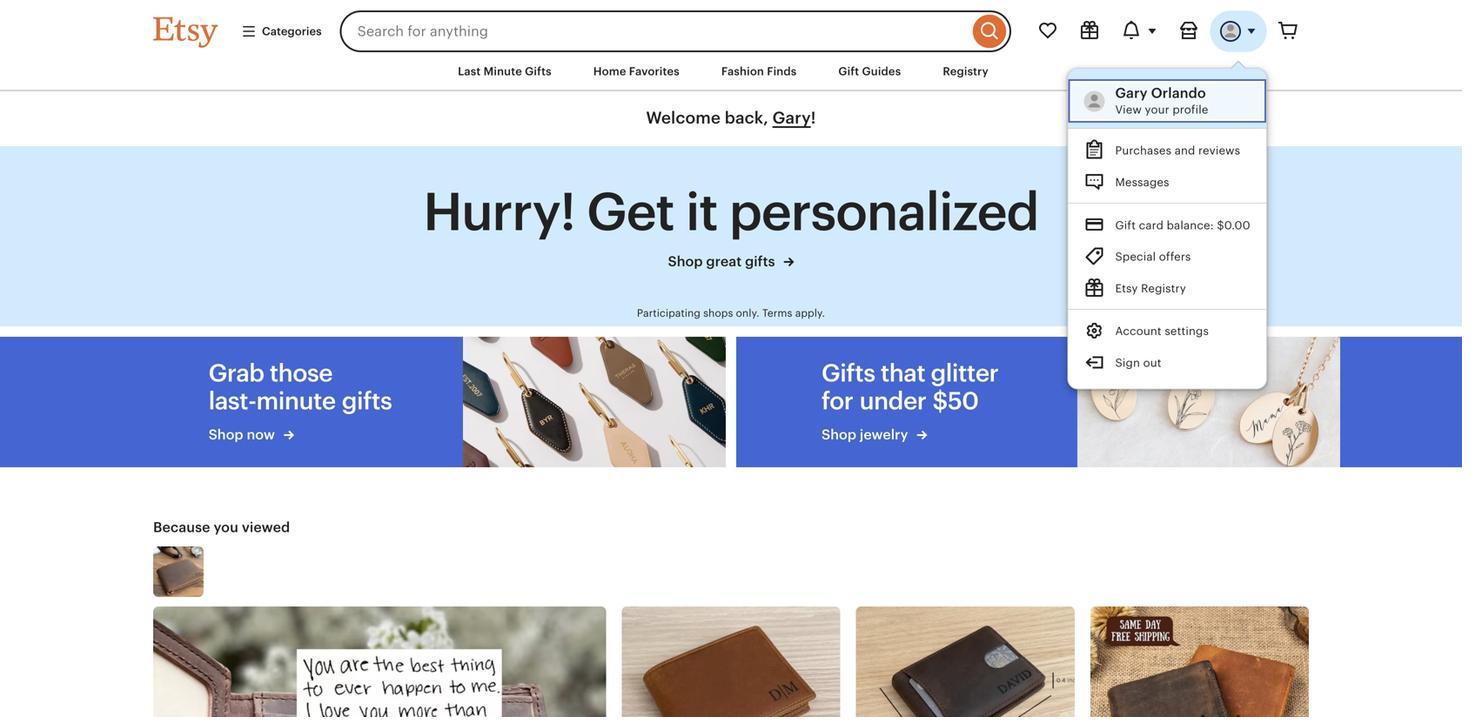 Task type: describe. For each thing, give the bounding box(es) containing it.
because
[[153, 519, 210, 535]]

offers
[[1159, 250, 1191, 263]]

gift for gift guides
[[838, 65, 859, 78]]

for under $50
[[822, 387, 979, 415]]

gifts inside menu bar
[[525, 65, 552, 78]]

balance:
[[1167, 219, 1214, 232]]

etsy registry link
[[1068, 272, 1266, 304]]

gary orlando banner
[[122, 0, 1340, 389]]

registry link
[[930, 56, 1002, 87]]

jewelry
[[860, 427, 908, 443]]

purchases and reviews
[[1115, 144, 1240, 157]]

only.
[[736, 307, 759, 319]]

shop great gifts
[[668, 254, 778, 269]]

shop now
[[208, 427, 278, 443]]

gary link
[[772, 109, 811, 127]]

settings
[[1165, 325, 1209, 338]]

gifts inside gifts that glitter for under $50
[[822, 359, 875, 387]]

registry inside menu bar
[[943, 65, 989, 78]]

messages link
[[1068, 166, 1266, 197]]

shop for gifts that glitter for under $50
[[822, 427, 856, 443]]

1 personalized leather mens wallet, christmas gift for boyfriend, him, husband, father, dad, handwriting engraved custom anniversary wallet image from the top
[[153, 546, 204, 597]]

0 horizontal spatial gary orlando's avatar image
[[1084, 91, 1105, 112]]

your
[[1145, 103, 1170, 116]]

and
[[1175, 144, 1195, 157]]

$
[[1217, 219, 1224, 232]]

gifts
[[745, 254, 775, 269]]

home favorites
[[593, 65, 680, 78]]

reviews
[[1199, 144, 1240, 157]]

none search field inside gary orlando banner
[[340, 10, 1011, 52]]

sign out link
[[1068, 346, 1266, 378]]

special offers link
[[1068, 240, 1266, 272]]

fashion
[[721, 65, 764, 78]]

gift guides link
[[825, 56, 914, 87]]

shop now link
[[208, 425, 392, 445]]

etsy registry
[[1115, 282, 1186, 295]]

purchases
[[1115, 144, 1172, 157]]

account settings link
[[1068, 315, 1266, 346]]

view
[[1115, 103, 1142, 116]]

shop great gifts link
[[423, 251, 1039, 272]]

sign out
[[1115, 356, 1162, 369]]

minute gifts
[[256, 387, 392, 415]]

Search for anything text field
[[340, 10, 969, 52]]

0 horizontal spatial gary
[[772, 109, 811, 127]]

home favorites link
[[580, 56, 693, 87]]

gary inside gary orlando view your profile
[[1115, 85, 1148, 101]]

last-
[[208, 387, 256, 415]]

registry inside gary orlando banner
[[1141, 282, 1186, 295]]

personalized minimalist leather mens wallet, handwriting custom slim wallet, christmas gift for him / dad / son / boyfriend / husband/father image
[[856, 606, 1075, 717]]

welcome back, gary !
[[646, 109, 816, 127]]

last minute gifts link
[[445, 56, 565, 87]]

that
[[881, 359, 925, 387]]

shop for grab those
[[208, 427, 243, 443]]

categories button
[[228, 16, 335, 47]]

personalized men wallet, handwriting wallet, leather mens wallet, engraved wallet, custom leather gift, gift for him, christmas gift for him image
[[1090, 606, 1309, 717]]

now
[[247, 427, 275, 443]]

personalized leather men wallet, custom handwriting engraved wallet, christmas gift for him/husband/boyfriend/anniversary/dad/fathers/son image
[[622, 606, 840, 717]]

view your profile element
[[1115, 84, 1251, 102]]

gifts that glitter for under $50
[[822, 359, 998, 415]]

minute
[[484, 65, 522, 78]]



Task type: vqa. For each thing, say whether or not it's contained in the screenshot.
polo
no



Task type: locate. For each thing, give the bounding box(es) containing it.
shop down last-
[[208, 427, 243, 443]]

gift left card
[[1115, 219, 1136, 232]]

0 vertical spatial personalized leather mens wallet, christmas gift for boyfriend, him, husband, father, dad, handwriting engraved custom anniversary wallet image
[[153, 546, 204, 597]]

1 vertical spatial gift
[[1115, 219, 1136, 232]]

card
[[1139, 219, 1164, 232]]

guides
[[862, 65, 901, 78]]

purchases and reviews link
[[1068, 134, 1266, 166]]

!
[[811, 109, 816, 127]]

get
[[587, 182, 674, 241]]

terms apply.
[[762, 307, 825, 319]]

hurry! get it personalized
[[423, 182, 1039, 241]]

welcome
[[646, 109, 721, 127]]

0 horizontal spatial shop
[[208, 427, 243, 443]]

grab
[[208, 359, 264, 387]]

last
[[458, 65, 481, 78]]

1 vertical spatial gary
[[772, 109, 811, 127]]

participating shops only. terms apply.
[[637, 307, 825, 319]]

gift guides
[[838, 65, 901, 78]]

grab those last-minute gifts
[[208, 359, 392, 415]]

shop jewelry
[[822, 427, 912, 443]]

shop left great
[[668, 254, 703, 269]]

0 horizontal spatial gift
[[838, 65, 859, 78]]

account
[[1115, 325, 1162, 338]]

0 vertical spatial gifts
[[525, 65, 552, 78]]

shops
[[703, 307, 733, 319]]

favorites
[[629, 65, 680, 78]]

0 vertical spatial registry
[[943, 65, 989, 78]]

1 horizontal spatial gifts
[[822, 359, 875, 387]]

0 vertical spatial gary orlando's avatar image
[[1220, 21, 1241, 42]]

fashion finds
[[721, 65, 797, 78]]

0 vertical spatial gary
[[1115, 85, 1148, 101]]

hurry!
[[423, 182, 575, 241]]

it
[[686, 182, 718, 241]]

you
[[214, 519, 238, 535]]

sign
[[1115, 356, 1140, 369]]

messages
[[1115, 176, 1170, 189]]

account settings
[[1115, 325, 1209, 338]]

last minute gifts
[[458, 65, 552, 78]]

1 vertical spatial personalized leather mens wallet, christmas gift for boyfriend, him, husband, father, dad, handwriting engraved custom anniversary wallet image
[[153, 606, 606, 717]]

special
[[1115, 250, 1156, 263]]

shop inside 'link'
[[208, 427, 243, 443]]

glitter
[[931, 359, 998, 387]]

gary right the back,
[[772, 109, 811, 127]]

0.00
[[1224, 219, 1251, 232]]

fashion finds link
[[708, 56, 810, 87]]

gift for gift card balance: $ 0.00
[[1115, 219, 1136, 232]]

viewed
[[242, 519, 290, 535]]

gifts
[[525, 65, 552, 78], [822, 359, 875, 387]]

those
[[270, 359, 333, 387]]

gifts left that
[[822, 359, 875, 387]]

participating
[[637, 307, 701, 319]]

shop jewelry link
[[822, 425, 1008, 445]]

2 horizontal spatial shop
[[822, 427, 856, 443]]

back,
[[725, 109, 768, 127]]

2 personalized leather mens wallet, christmas gift for boyfriend, him, husband, father, dad, handwriting engraved custom anniversary wallet image from the top
[[153, 606, 606, 717]]

gift
[[838, 65, 859, 78], [1115, 219, 1136, 232]]

special offers
[[1115, 250, 1191, 263]]

gifts right minute
[[525, 65, 552, 78]]

out
[[1143, 356, 1162, 369]]

1 horizontal spatial gary
[[1115, 85, 1148, 101]]

because you viewed
[[153, 519, 290, 535]]

1 vertical spatial gifts
[[822, 359, 875, 387]]

gary orlando's avatar image up view your profile element
[[1220, 21, 1241, 42]]

shop
[[668, 254, 703, 269], [208, 427, 243, 443], [822, 427, 856, 443]]

shop inside "link"
[[822, 427, 856, 443]]

gift inside gary orlando banner
[[1115, 219, 1136, 232]]

categories
[[262, 25, 322, 38]]

gary up view
[[1115, 85, 1148, 101]]

gift left guides
[[838, 65, 859, 78]]

menu bar
[[122, 52, 1340, 92]]

0 vertical spatial gift
[[838, 65, 859, 78]]

gary orlando's avatar image
[[1220, 21, 1241, 42], [1084, 91, 1105, 112]]

italian leather key chains featuring solid brass oval keyrings shown in a variety of colors and personalized options. image
[[463, 337, 726, 467]]

gift card balance: $ 0.00
[[1115, 219, 1251, 232]]

gary orlando's avatar image left view
[[1084, 91, 1105, 112]]

0 horizontal spatial gifts
[[525, 65, 552, 78]]

menu bar containing last minute gifts
[[122, 52, 1340, 92]]

etsy
[[1115, 282, 1138, 295]]

gary orlando view your profile
[[1115, 85, 1209, 116]]

1 vertical spatial gary orlando's avatar image
[[1084, 91, 1105, 112]]

profile
[[1173, 103, 1209, 116]]

1 vertical spatial registry
[[1141, 282, 1186, 295]]

registry right guides
[[943, 65, 989, 78]]

orlando
[[1151, 85, 1206, 101]]

0 horizontal spatial registry
[[943, 65, 989, 78]]

None search field
[[340, 10, 1011, 52]]

1 horizontal spatial shop
[[668, 254, 703, 269]]

home
[[593, 65, 626, 78]]

finds
[[767, 65, 797, 78]]

four stainless steel oval plate necklaces shown in gold featuring personalized birth flowers and one with a custom name written in a cursive font. image
[[1077, 337, 1340, 467]]

shop for hurry! get it personalized
[[668, 254, 703, 269]]

personalized
[[729, 182, 1039, 241]]

gary
[[1115, 85, 1148, 101], [772, 109, 811, 127]]

1 horizontal spatial gift
[[1115, 219, 1136, 232]]

shop left jewelry
[[822, 427, 856, 443]]

registry
[[943, 65, 989, 78], [1141, 282, 1186, 295]]

registry down the special offers "link" at the top of page
[[1141, 282, 1186, 295]]

great
[[706, 254, 742, 269]]

personalized leather mens wallet, christmas gift for boyfriend, him, husband, father, dad, handwriting engraved custom anniversary wallet image
[[153, 546, 204, 597], [153, 606, 606, 717]]

1 horizontal spatial registry
[[1141, 282, 1186, 295]]

1 horizontal spatial gary orlando's avatar image
[[1220, 21, 1241, 42]]



